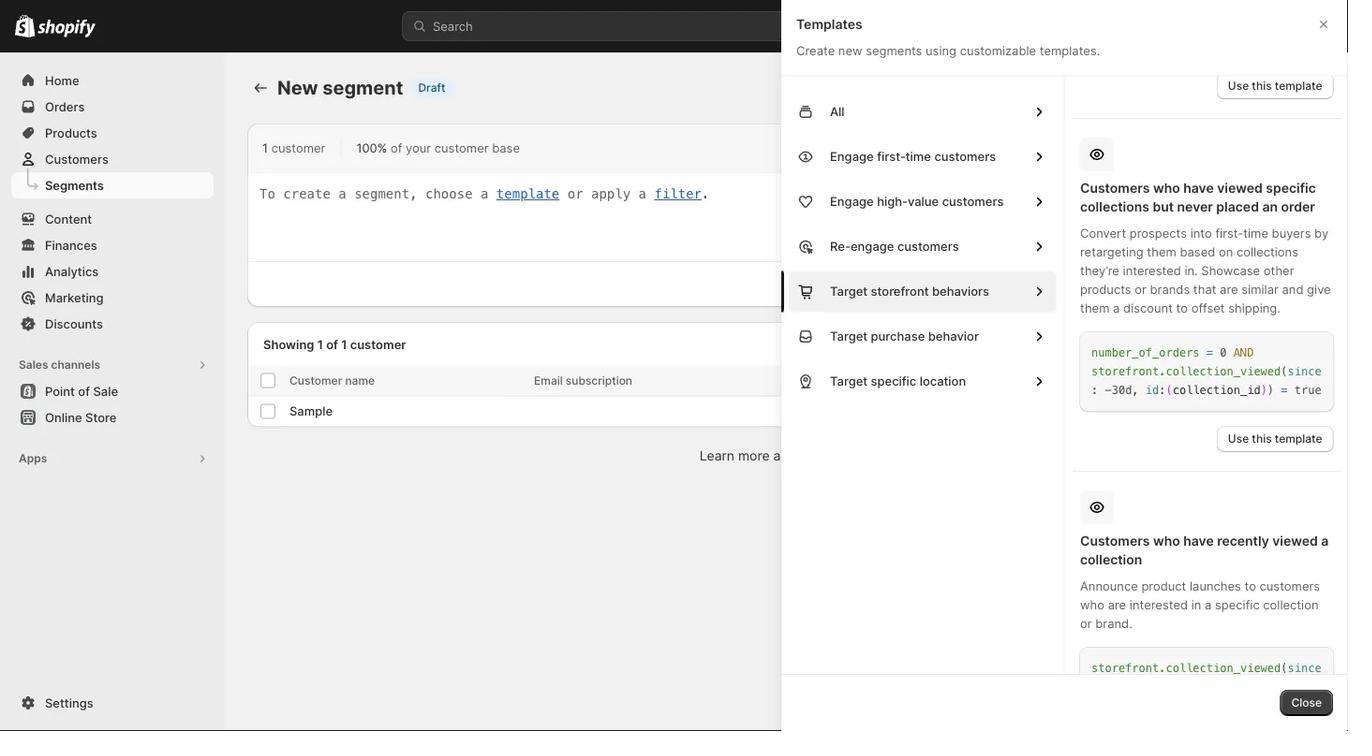Task type: locate. For each thing, give the bounding box(es) containing it.
0 vertical spatial storefront.collection_viewed
[[1091, 365, 1281, 379]]

collection_id
[[1172, 384, 1260, 397]]

1 vertical spatial (
[[1166, 384, 1172, 397]]

first- up on
[[1215, 226, 1243, 240]]

storefront
[[871, 284, 929, 299]]

in.
[[1184, 263, 1198, 278]]

1 horizontal spatial :
[[1159, 384, 1166, 397]]

0 horizontal spatial a
[[1113, 301, 1120, 315]]

0 horizontal spatial first-
[[877, 149, 906, 164]]

100% of your customer base
[[356, 141, 520, 155]]

0 vertical spatial who
[[1153, 180, 1180, 196]]

convert prospects into first-time buyers by retargeting them based on collections they're interested in. showcase other products or brands that are similar and give them a discount to offset shipping.
[[1080, 226, 1331, 315]]

1 target from the top
[[830, 284, 868, 299]]

recently
[[1217, 534, 1269, 550]]

have up the never
[[1183, 180, 1214, 196]]

1 vertical spatial storefront.collection_viewed
[[1091, 662, 1281, 676]]

target left purchase
[[830, 329, 868, 344]]

to down brands
[[1176, 301, 1188, 315]]

target inside target specific location button
[[830, 374, 868, 389]]

new
[[838, 43, 863, 58]]

true
[[1294, 384, 1321, 397]]

sales channels
[[19, 358, 100, 372]]

0 vertical spatial =
[[1206, 347, 1213, 360]]

0 vertical spatial customers
[[45, 152, 109, 166]]

1 vertical spatial use this template
[[1228, 432, 1322, 446]]

1 horizontal spatial are
[[1220, 282, 1238, 297]]

customers down engage high-value customers button
[[897, 239, 959, 254]]

to right launches
[[1244, 579, 1256, 594]]

0 horizontal spatial viewed
[[1217, 180, 1262, 196]]

target storefront behaviors
[[830, 284, 989, 299]]

1 horizontal spatial viewed
[[1272, 534, 1318, 550]]

interested up brands
[[1123, 263, 1181, 278]]

1 : from the left
[[1091, 384, 1098, 397]]

spent
[[1166, 374, 1196, 387]]

1 vertical spatial collections
[[1236, 245, 1298, 259]]

0 vertical spatial to
[[1176, 301, 1188, 315]]

2 vertical spatial a
[[1204, 598, 1211, 612]]

2 storefront.collection_viewed from the top
[[1091, 662, 1281, 676]]

a inside announce product launches to customers who are interested in a specific collection or brand.
[[1204, 598, 1211, 612]]

interested down product
[[1129, 598, 1188, 612]]

engage first-time customers button
[[789, 136, 1056, 178]]

customer right your
[[435, 141, 489, 155]]

2 since from the top
[[1287, 662, 1321, 676]]

segments link
[[11, 172, 214, 199]]

2 engage from the top
[[830, 194, 874, 209]]

engage left high-
[[830, 194, 874, 209]]

2 target from the top
[[830, 329, 868, 344]]

similar
[[1241, 282, 1278, 297]]

since
[[1287, 365, 1321, 379], [1287, 662, 1321, 676]]

0 vertical spatial target
[[830, 284, 868, 299]]

2 horizontal spatial specific
[[1266, 180, 1316, 196]]

specific inside customers who have viewed specific collections but never placed an order
[[1266, 180, 1316, 196]]

since up close
[[1287, 662, 1321, 676]]

customers up convert
[[1080, 180, 1150, 196]]

= left 0
[[1206, 347, 1213, 360]]

1 vertical spatial have
[[1183, 534, 1214, 550]]

0 vertical spatial them
[[1147, 245, 1176, 259]]

target storefront behaviors button
[[789, 271, 1056, 312]]

1 vertical spatial of
[[326, 337, 338, 352]]

(
[[1281, 365, 1287, 379], [1166, 384, 1172, 397], [1281, 662, 1287, 676]]

1 horizontal spatial of
[[391, 141, 402, 155]]

products
[[1080, 282, 1131, 297]]

0 vertical spatial collection
[[1080, 552, 1142, 568]]

0 vertical spatial viewed
[[1217, 180, 1262, 196]]

are up brand.
[[1108, 598, 1126, 612]]

time down an on the top right
[[1243, 226, 1268, 240]]

target down 're-'
[[830, 284, 868, 299]]

time down all button
[[906, 149, 931, 164]]

customers up value
[[934, 149, 996, 164]]

1 horizontal spatial first-
[[1215, 226, 1243, 240]]

who up but on the right of the page
[[1153, 180, 1180, 196]]

1 this from the top
[[1252, 79, 1272, 93]]

close
[[1292, 697, 1322, 710]]

0 vertical spatial have
[[1183, 180, 1214, 196]]

are inside announce product launches to customers who are interested in a specific collection or brand.
[[1108, 598, 1126, 612]]

target right location
[[830, 374, 868, 389]]

0 horizontal spatial 1
[[262, 141, 268, 155]]

2 vertical spatial who
[[1080, 598, 1104, 612]]

1 horizontal spatial collection
[[1263, 598, 1318, 612]]

announce product launches to customers who are interested in a specific collection or brand.
[[1080, 579, 1320, 631]]

a right recently
[[1321, 534, 1328, 550]]

them down the products
[[1080, 301, 1109, 315]]

have inside customers who have recently viewed a collection
[[1183, 534, 1214, 550]]

1 horizontal spatial customer
[[350, 337, 406, 352]]

1 vertical spatial them
[[1080, 301, 1109, 315]]

1 vertical spatial first-
[[1215, 226, 1243, 240]]

30d
[[1111, 384, 1132, 397]]

storefront.collection_viewed inside the storefront.collection_viewed ( since :
[[1091, 365, 1281, 379]]

2 template from the top
[[1274, 432, 1322, 446]]

a right in
[[1204, 598, 1211, 612]]

customers right value
[[942, 194, 1004, 209]]

or
[[1134, 282, 1146, 297], [1080, 617, 1092, 631]]

,
[[1132, 384, 1138, 397]]

storefront.collection_viewed down in
[[1091, 662, 1281, 676]]

into
[[1190, 226, 1212, 240]]

1 vertical spatial specific
[[871, 374, 917, 389]]

shipping.
[[1228, 301, 1280, 315]]

of right showing
[[326, 337, 338, 352]]

viewed right recently
[[1272, 534, 1318, 550]]

0 vertical spatial use this template button
[[1216, 73, 1333, 99]]

email subscription
[[534, 374, 632, 387]]

1 horizontal spatial 1
[[317, 337, 323, 352]]

never
[[1177, 199, 1213, 215]]

create
[[796, 43, 835, 58]]

location
[[920, 374, 966, 389]]

=
[[1206, 347, 1213, 360], [1281, 384, 1287, 397]]

who for but
[[1153, 180, 1180, 196]]

customers inside customers who have recently viewed a collection
[[1080, 534, 1150, 550]]

0 horizontal spatial to
[[1176, 301, 1188, 315]]

collection up announce
[[1080, 552, 1142, 568]]

re-
[[830, 239, 851, 254]]

0 vertical spatial use
[[1228, 79, 1249, 93]]

0 horizontal spatial time
[[906, 149, 931, 164]]

1 vertical spatial customers
[[1080, 180, 1150, 196]]

storefront.collection_viewed for storefront.collection_viewed ( since
[[1091, 662, 1281, 676]]

have inside customers who have viewed specific collections but never placed an order
[[1183, 180, 1214, 196]]

create new segments using customizable templates.
[[796, 43, 1100, 58]]

storefront.collection_viewed for storefront.collection_viewed ( since :
[[1091, 365, 1281, 379]]

search
[[433, 19, 473, 33]]

first- up high-
[[877, 149, 906, 164]]

target inside target storefront behaviors button
[[830, 284, 868, 299]]

customers inside announce product launches to customers who are interested in a specific collection or brand.
[[1259, 579, 1320, 594]]

:
[[1091, 384, 1098, 397], [1159, 384, 1166, 397]]

collections up convert
[[1080, 199, 1149, 215]]

target purchase behavior
[[830, 329, 979, 344]]

1 since from the top
[[1287, 365, 1321, 379]]

0 horizontal spatial collection
[[1080, 552, 1142, 568]]

specific
[[1266, 180, 1316, 196], [871, 374, 917, 389], [1215, 598, 1259, 612]]

0 vertical spatial collections
[[1080, 199, 1149, 215]]

1 vertical spatial template
[[1274, 432, 1322, 446]]

0 vertical spatial template
[[1274, 79, 1322, 93]]

or left brand.
[[1080, 617, 1092, 631]]

interested inside announce product launches to customers who are interested in a specific collection or brand.
[[1129, 598, 1188, 612]]

1 vertical spatial who
[[1153, 534, 1180, 550]]

this
[[1252, 79, 1272, 93], [1252, 432, 1272, 446]]

sales channels button
[[11, 352, 214, 379]]

1 vertical spatial engage
[[830, 194, 874, 209]]

specific inside button
[[871, 374, 917, 389]]

that
[[1193, 282, 1216, 297]]

customer down new
[[271, 141, 326, 155]]

target purchase behavior button
[[789, 316, 1056, 357]]

customers up the segments
[[45, 152, 109, 166]]

0 vertical spatial are
[[1220, 282, 1238, 297]]

1 vertical spatial use this template button
[[1216, 426, 1333, 453]]

by
[[1314, 226, 1328, 240]]

target inside 'button'
[[830, 329, 868, 344]]

customers who have viewed specific collections but never placed an order
[[1080, 180, 1316, 215]]

0 vertical spatial first-
[[877, 149, 906, 164]]

who for collection
[[1153, 534, 1180, 550]]

0 horizontal spatial are
[[1108, 598, 1126, 612]]

first- inside button
[[877, 149, 906, 164]]

1 vertical spatial target
[[830, 329, 868, 344]]

0 vertical spatial since
[[1287, 365, 1321, 379]]

1 vertical spatial or
[[1080, 617, 1092, 631]]

collection inside announce product launches to customers who are interested in a specific collection or brand.
[[1263, 598, 1318, 612]]

alert
[[247, 262, 277, 307]]

0 horizontal spatial specific
[[871, 374, 917, 389]]

customers for customers
[[45, 152, 109, 166]]

a down the products
[[1113, 301, 1120, 315]]

1 horizontal spatial a
[[1204, 598, 1211, 612]]

3 target from the top
[[830, 374, 868, 389]]

: left -
[[1091, 384, 1098, 397]]

1 horizontal spatial or
[[1134, 282, 1146, 297]]

1 vertical spatial to
[[1244, 579, 1256, 594]]

home link
[[11, 67, 214, 94]]

2 use this template from the top
[[1228, 432, 1322, 446]]

customer right showing
[[350, 337, 406, 352]]

who up product
[[1153, 534, 1180, 550]]

0 vertical spatial engage
[[830, 149, 874, 164]]

0 vertical spatial a
[[1113, 301, 1120, 315]]

0 horizontal spatial collections
[[1080, 199, 1149, 215]]

to
[[1176, 301, 1188, 315], [1244, 579, 1256, 594]]

who down announce
[[1080, 598, 1104, 612]]

1 horizontal spatial to
[[1244, 579, 1256, 594]]

0 vertical spatial (
[[1281, 365, 1287, 379]]

or inside convert prospects into first-time buyers by retargeting them based on collections they're interested in. showcase other products or brands that are similar and give them a discount to offset shipping.
[[1134, 282, 1146, 297]]

specific down purchase
[[871, 374, 917, 389]]

1 vertical spatial viewed
[[1272, 534, 1318, 550]]

or up "discount"
[[1134, 282, 1146, 297]]

engage down all
[[830, 149, 874, 164]]

2 vertical spatial target
[[830, 374, 868, 389]]

viewed inside customers who have viewed specific collections but never placed an order
[[1217, 180, 1262, 196]]

use this template for second use this template button from the top
[[1228, 432, 1322, 446]]

: left spent at bottom
[[1159, 384, 1166, 397]]

of left your
[[391, 141, 402, 155]]

prospects
[[1129, 226, 1187, 240]]

learn more about
[[700, 448, 813, 464]]

1 vertical spatial are
[[1108, 598, 1126, 612]]

1 use this template from the top
[[1228, 79, 1322, 93]]

templates
[[796, 16, 863, 32]]

1 horizontal spatial collections
[[1236, 245, 1298, 259]]

using
[[926, 43, 957, 58]]

1 vertical spatial a
[[1321, 534, 1328, 550]]

1 have from the top
[[1183, 180, 1214, 196]]

1 customer
[[262, 141, 326, 155]]

viewed up placed
[[1217, 180, 1262, 196]]

viewed inside customers who have recently viewed a collection
[[1272, 534, 1318, 550]]

1 use this template button from the top
[[1216, 73, 1333, 99]]

are down showcase
[[1220, 282, 1238, 297]]

1 vertical spatial use
[[1228, 432, 1249, 446]]

1 vertical spatial collection
[[1263, 598, 1318, 612]]

customers link
[[11, 146, 214, 172]]

specific up order
[[1266, 180, 1316, 196]]

1 storefront.collection_viewed from the top
[[1091, 365, 1281, 379]]

( inside the storefront.collection_viewed ( since :
[[1281, 365, 1287, 379]]

collection down recently
[[1263, 598, 1318, 612]]

storefront.collection_viewed up id : ( collection_id ) )
[[1091, 365, 1281, 379]]

1 vertical spatial since
[[1287, 662, 1321, 676]]

engage first-time customers
[[830, 149, 996, 164]]

and
[[1282, 282, 1303, 297]]

2 vertical spatial customers
[[1080, 534, 1150, 550]]

engage
[[830, 149, 874, 164], [830, 194, 874, 209]]

who inside customers who have viewed specific collections but never placed an order
[[1153, 180, 1180, 196]]

collections
[[1080, 199, 1149, 215], [1236, 245, 1298, 259]]

0 vertical spatial interested
[[1123, 263, 1181, 278]]

2 horizontal spatial a
[[1321, 534, 1328, 550]]

customers inside customers who have viewed specific collections but never placed an order
[[1080, 180, 1150, 196]]

collections up other
[[1236, 245, 1298, 259]]

2 vertical spatial (
[[1281, 662, 1287, 676]]

customers up announce
[[1080, 534, 1150, 550]]

since up true
[[1287, 365, 1321, 379]]

0 vertical spatial specific
[[1266, 180, 1316, 196]]

your
[[406, 141, 431, 155]]

0 horizontal spatial :
[[1091, 384, 1098, 397]]

engage high-value customers
[[830, 194, 1004, 209]]

2 vertical spatial specific
[[1215, 598, 1259, 612]]

1 vertical spatial this
[[1252, 432, 1272, 446]]

1 vertical spatial interested
[[1129, 598, 1188, 612]]

collection
[[1080, 552, 1142, 568], [1263, 598, 1318, 612]]

1
[[262, 141, 268, 155], [317, 337, 323, 352], [341, 337, 347, 352]]

0 horizontal spatial of
[[326, 337, 338, 352]]

have left recently
[[1183, 534, 1214, 550]]

1 template from the top
[[1274, 79, 1322, 93]]

2 use this template button from the top
[[1216, 426, 1333, 453]]

template
[[1274, 79, 1322, 93], [1274, 432, 1322, 446]]

0 vertical spatial this
[[1252, 79, 1272, 93]]

new
[[277, 76, 318, 99]]

who inside customers who have recently viewed a collection
[[1153, 534, 1180, 550]]

engage
[[851, 239, 894, 254]]

( for storefront.collection_viewed ( since :
[[1281, 365, 1287, 379]]

0 vertical spatial or
[[1134, 282, 1146, 297]]

collection inside customers who have recently viewed a collection
[[1080, 552, 1142, 568]]

: inside the storefront.collection_viewed ( since :
[[1091, 384, 1098, 397]]

1 horizontal spatial time
[[1243, 226, 1268, 240]]

2 use from the top
[[1228, 432, 1249, 446]]

template for 2nd use this template button from the bottom of the page
[[1274, 79, 1322, 93]]

0 vertical spatial time
[[906, 149, 931, 164]]

showcase
[[1201, 263, 1260, 278]]

2 have from the top
[[1183, 534, 1214, 550]]

since inside the storefront.collection_viewed ( since :
[[1287, 365, 1321, 379]]

2 : from the left
[[1159, 384, 1166, 397]]

0 vertical spatial use this template
[[1228, 79, 1322, 93]]

discount
[[1123, 301, 1172, 315]]

customers for customers who have recently viewed a collection
[[1080, 534, 1150, 550]]

email
[[534, 374, 563, 387]]

1 vertical spatial time
[[1243, 226, 1268, 240]]

of
[[391, 141, 402, 155], [326, 337, 338, 352]]

them down "prospects"
[[1147, 245, 1176, 259]]

purchase
[[871, 329, 925, 344]]

engage for engage high-value customers
[[830, 194, 874, 209]]

0 horizontal spatial or
[[1080, 617, 1092, 631]]

time inside convert prospects into first-time buyers by retargeting them based on collections they're interested in. showcase other products or brands that are similar and give them a discount to offset shipping.
[[1243, 226, 1268, 240]]

1 vertical spatial =
[[1281, 384, 1287, 397]]

= left true
[[1281, 384, 1287, 397]]

1 horizontal spatial specific
[[1215, 598, 1259, 612]]

customers down recently
[[1259, 579, 1320, 594]]

specific down launches
[[1215, 598, 1259, 612]]

to inside convert prospects into first-time buyers by retargeting them based on collections they're interested in. showcase other products or brands that are similar and give them a discount to offset shipping.
[[1176, 301, 1188, 315]]

1 use from the top
[[1228, 79, 1249, 93]]

they're
[[1080, 263, 1119, 278]]

sample link
[[290, 402, 333, 421]]

all
[[830, 104, 845, 119]]

1 engage from the top
[[830, 149, 874, 164]]



Task type: vqa. For each thing, say whether or not it's contained in the screenshot.
Test Store "icon"
no



Task type: describe. For each thing, give the bounding box(es) containing it.
sales
[[19, 358, 48, 372]]

storefront.collection_viewed ( since
[[1091, 662, 1321, 676]]

2 horizontal spatial customer
[[435, 141, 489, 155]]

convert
[[1080, 226, 1126, 240]]

location
[[783, 374, 829, 387]]

-
[[1105, 384, 1111, 397]]

settings
[[45, 696, 93, 711]]

showing
[[263, 337, 314, 352]]

0 horizontal spatial customer
[[271, 141, 326, 155]]

-30d ,
[[1105, 384, 1138, 397]]

2 this from the top
[[1252, 432, 1272, 446]]

search button
[[402, 11, 946, 41]]

all button
[[789, 91, 1056, 133]]

are inside convert prospects into first-time buyers by retargeting them based on collections they're interested in. showcase other products or brands that are similar and give them a discount to offset shipping.
[[1220, 282, 1238, 297]]

first- inside convert prospects into first-time buyers by retargeting them based on collections they're interested in. showcase other products or brands that are similar and give them a discount to offset shipping.
[[1215, 226, 1243, 240]]

draft
[[418, 81, 445, 95]]

id
[[1145, 384, 1159, 397]]

channels
[[51, 358, 100, 372]]

have for recently
[[1183, 534, 1214, 550]]

behavior
[[928, 329, 979, 344]]

offset
[[1191, 301, 1225, 315]]

discounts
[[45, 317, 103, 331]]

collections inside convert prospects into first-time buyers by retargeting them based on collections they're interested in. showcase other products or brands that are similar and give them a discount to offset shipping.
[[1236, 245, 1298, 259]]

buyers
[[1272, 226, 1311, 240]]

customers for customers who have viewed specific collections but never placed an order
[[1080, 180, 1150, 196]]

$0.00
[[1121, 404, 1154, 419]]

a inside customers who have recently viewed a collection
[[1321, 534, 1328, 550]]

customers who have recently viewed a collection
[[1080, 534, 1328, 568]]

subscription
[[566, 374, 632, 387]]

order
[[1281, 199, 1315, 215]]

apps button
[[11, 446, 214, 472]]

specific inside announce product launches to customers who are interested in a specific collection or brand.
[[1215, 598, 1259, 612]]

use this template for 2nd use this template button from the bottom of the page
[[1228, 79, 1322, 93]]

brand.
[[1095, 617, 1132, 631]]

announce
[[1080, 579, 1138, 594]]

retargeting
[[1080, 245, 1143, 259]]

placed
[[1216, 199, 1259, 215]]

0
[[1220, 347, 1226, 360]]

since for storefront.collection_viewed ( since :
[[1287, 365, 1321, 379]]

an
[[1262, 199, 1278, 215]]

segments
[[45, 178, 104, 193]]

to inside announce product launches to customers who are interested in a specific collection or brand.
[[1244, 579, 1256, 594]]

high-
[[877, 194, 908, 209]]

target for target purchase behavior
[[830, 329, 868, 344]]

0 horizontal spatial them
[[1080, 301, 1109, 315]]

close button
[[1280, 691, 1333, 717]]

brands
[[1150, 282, 1190, 297]]

based
[[1180, 245, 1215, 259]]

in
[[1191, 598, 1201, 612]]

( for storefront.collection_viewed ( since
[[1281, 662, 1287, 676]]

number_of_orders
[[1091, 347, 1199, 360]]

on
[[1218, 245, 1233, 259]]

have for viewed
[[1183, 180, 1214, 196]]

1 horizontal spatial =
[[1281, 384, 1287, 397]]

other
[[1263, 263, 1294, 278]]

apps
[[19, 452, 47, 466]]

amount
[[1121, 374, 1163, 387]]

and
[[1233, 347, 1254, 360]]

collections inside customers who have viewed specific collections but never placed an order
[[1080, 199, 1149, 215]]

who inside announce product launches to customers who are interested in a specific collection or brand.
[[1080, 598, 1104, 612]]

behaviors
[[932, 284, 989, 299]]

since for storefront.collection_viewed ( since
[[1287, 662, 1321, 676]]

shopify image
[[38, 19, 96, 38]]

new segment
[[277, 76, 403, 99]]

a inside convert prospects into first-time buyers by retargeting them based on collections they're interested in. showcase other products or brands that are similar and give them a discount to offset shipping.
[[1113, 301, 1120, 315]]

sample
[[290, 404, 333, 419]]

engage for engage first-time customers
[[830, 149, 874, 164]]

learn
[[700, 448, 735, 464]]

2 horizontal spatial 1
[[341, 337, 347, 352]]

storefront.collection_viewed ( since :
[[1091, 365, 1321, 397]]

0 horizontal spatial =
[[1206, 347, 1213, 360]]

discounts link
[[11, 311, 214, 337]]

product
[[1141, 579, 1186, 594]]

value
[[908, 194, 939, 209]]

1 ) from the left
[[1260, 384, 1267, 397]]

time inside button
[[906, 149, 931, 164]]

re-engage customers button
[[789, 226, 1056, 267]]

target for target storefront behaviors
[[830, 284, 868, 299]]

target specific location button
[[789, 361, 1056, 402]]

interested inside convert prospects into first-time buyers by retargeting them based on collections they're interested in. showcase other products or brands that are similar and give them a discount to offset shipping.
[[1123, 263, 1181, 278]]

1 horizontal spatial them
[[1147, 245, 1176, 259]]

but
[[1152, 199, 1174, 215]]

give
[[1307, 282, 1331, 297]]

0 vertical spatial of
[[391, 141, 402, 155]]

id : ( collection_id ) )
[[1145, 384, 1274, 397]]

or inside announce product launches to customers who are interested in a specific collection or brand.
[[1080, 617, 1092, 631]]

target specific location
[[830, 374, 966, 389]]

customizable
[[960, 43, 1036, 58]]

segments
[[866, 43, 922, 58]]

engage high-value customers button
[[789, 181, 1056, 223]]

100%
[[356, 141, 387, 155]]

home
[[45, 73, 79, 88]]

2 ) from the left
[[1267, 384, 1274, 397]]

amount spent
[[1121, 374, 1196, 387]]

template for second use this template button from the top
[[1274, 432, 1322, 446]]

target for target specific location
[[830, 374, 868, 389]]

launches
[[1189, 579, 1241, 594]]



